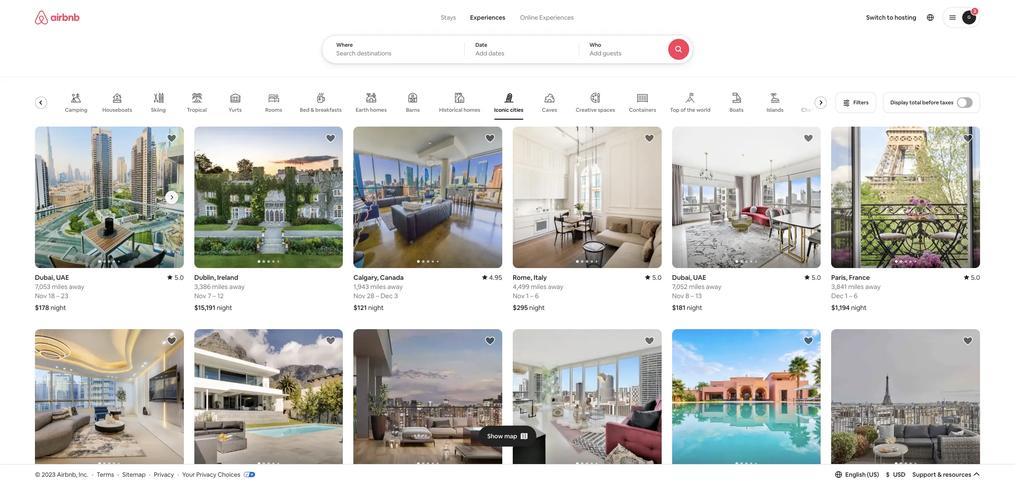 Task type: describe. For each thing, give the bounding box(es) containing it.
2 · from the left
[[118, 471, 119, 479]]

online
[[521, 14, 539, 21]]

online experiences link
[[513, 9, 582, 26]]

$178
[[35, 304, 49, 312]]

new
[[32, 107, 43, 114]]

camping
[[65, 107, 87, 114]]

2
[[974, 8, 977, 14]]

away for rome, italy 4,499 miles away nov 1 – 6 $295 night
[[548, 283, 564, 291]]

miles for 3,386
[[212, 283, 228, 291]]

dublin,
[[194, 273, 216, 282]]

2 privacy from the left
[[196, 471, 217, 479]]

chef's kitchens
[[802, 107, 840, 114]]

filters
[[854, 99, 869, 106]]

1 for nov
[[527, 292, 529, 300]]

away for dubai, uae 7,052 miles away nov 8 – 13 $181 night
[[707, 283, 722, 291]]

uae for 7,053
[[56, 273, 69, 282]]

show map button
[[479, 426, 537, 447]]

usd
[[894, 471, 906, 479]]

of
[[681, 107, 686, 114]]

south
[[232, 476, 250, 484]]

calgary, canada 1,943 miles away nov 28 – dec 3 $121 night
[[354, 273, 404, 312]]

caves
[[543, 107, 558, 114]]

containers
[[630, 107, 657, 114]]

to
[[888, 14, 894, 21]]

tropical
[[187, 107, 207, 114]]

dublin, ireland 3,386 miles away nov 7 – 12 $15,191 night
[[194, 273, 245, 312]]

date add dates
[[476, 42, 505, 57]]

6 for dec 1 – 6
[[855, 292, 858, 300]]

(us)
[[868, 471, 880, 479]]

nov for 1,943
[[354, 292, 366, 300]]

choices
[[218, 471, 241, 479]]

chef's
[[802, 107, 818, 114]]

night for $15,191
[[217, 304, 232, 312]]

who add guests
[[590, 42, 622, 57]]

1 · from the left
[[92, 471, 93, 479]]

dubai, uae 7,052 miles away nov 8 – 13 $181 night
[[673, 273, 722, 312]]

privacy link
[[154, 471, 174, 479]]

italy
[[534, 273, 547, 282]]

terms
[[97, 471, 114, 479]]

calgary,
[[354, 273, 379, 282]]

guests
[[603, 49, 622, 57]]

creative
[[576, 107, 597, 114]]

5.0 out of 5 average rating image for paris, france 3,841 miles away dec 1 – 6 $1,194 night
[[965, 273, 981, 282]]

ireland
[[217, 273, 239, 282]]

6 for nov 1 – 6
[[535, 292, 539, 300]]

add to wishlist: dublin, ireland image
[[326, 133, 336, 144]]

filters button
[[836, 92, 877, 113]]

uae right 2023
[[56, 476, 69, 484]]

night for $178
[[51, 304, 66, 312]]

away for paris, france 3,841 miles away dec 1 – 6 $1,194 night
[[866, 283, 881, 291]]

nov for 3,386
[[194, 292, 206, 300]]

historical
[[440, 107, 463, 114]]

8
[[686, 292, 690, 300]]

sitemap link
[[122, 471, 146, 479]]

canada
[[380, 273, 404, 282]]

boats
[[730, 107, 744, 114]]

experiences inside online experiences link
[[540, 14, 574, 21]]

your privacy choices
[[182, 471, 241, 479]]

miles for 7,053
[[52, 283, 68, 291]]

7
[[208, 292, 211, 300]]

add for add dates
[[476, 49, 488, 57]]

display
[[891, 99, 909, 106]]

paris, for paris, france
[[832, 476, 848, 484]]

earth
[[356, 107, 369, 114]]

add to wishlist: paris, france image
[[964, 133, 974, 144]]

1,943
[[354, 283, 369, 291]]

who
[[590, 42, 602, 49]]

sitemap
[[122, 471, 146, 479]]

add to wishlist: paris, france image
[[964, 336, 974, 347]]

– for 4,499
[[531, 292, 534, 300]]

add to wishlist: calgary, canada image
[[485, 133, 496, 144]]

& for bed
[[311, 107, 315, 114]]

$
[[887, 471, 890, 479]]

4.95
[[490, 273, 503, 282]]

france for paris, france
[[850, 476, 871, 484]]

islands
[[767, 107, 784, 114]]

homes for historical homes
[[464, 107, 481, 114]]

4 · from the left
[[178, 471, 179, 479]]

4.96 out of 5 average rating image
[[961, 476, 981, 484]]

4.88 out of 5 average rating image
[[164, 476, 184, 484]]

terms · sitemap · privacy ·
[[97, 471, 179, 479]]

paris, for paris, france 3,841 miles away dec 1 – 6 $1,194 night
[[832, 273, 848, 282]]

stays button
[[434, 9, 464, 26]]

– for 1,943
[[376, 292, 379, 300]]

$295
[[513, 304, 528, 312]]

uae for 7,052
[[694, 273, 707, 282]]

bed
[[300, 107, 310, 114]]

5.0 for rome, italy 4,499 miles away nov 1 – 6 $295 night
[[653, 273, 662, 282]]

night for $181
[[687, 304, 703, 312]]

switch to hosting
[[867, 14, 917, 21]]

rooms
[[265, 107, 282, 114]]

show map
[[488, 433, 518, 440]]

paris, france
[[832, 476, 871, 484]]

3
[[395, 292, 398, 300]]

7,052
[[673, 283, 688, 291]]

iconic
[[495, 107, 509, 114]]

add to wishlist: marrakesh, morocco image
[[804, 336, 815, 347]]

miles for 1,943
[[371, 283, 386, 291]]

dubai, for 7,052
[[673, 273, 692, 282]]

add for add guests
[[590, 49, 602, 57]]

miles for 4,499
[[531, 283, 547, 291]]

paris, france 3,841 miles away dec 1 – 6 $1,194 night
[[832, 273, 881, 312]]

skiing
[[151, 107, 166, 114]]

top
[[671, 107, 680, 114]]

away for dubai, uae 7,053 miles away nov 18 – 23 $178 night
[[69, 283, 84, 291]]

breakfasts
[[316, 107, 342, 114]]

– for 3,386
[[213, 292, 216, 300]]

support
[[913, 471, 937, 479]]

iconic cities
[[495, 107, 524, 114]]

dec inside calgary, canada 1,943 miles away nov 28 – dec 3 $121 night
[[381, 292, 393, 300]]

28
[[367, 292, 375, 300]]



Task type: locate. For each thing, give the bounding box(es) containing it.
uae up 13
[[694, 273, 707, 282]]

paris, left (us)
[[832, 476, 848, 484]]

0 horizontal spatial add
[[476, 49, 488, 57]]

miles up 23
[[52, 283, 68, 291]]

0 horizontal spatial privacy
[[154, 471, 174, 479]]

miles inside paris, france 3,841 miles away dec 1 – 6 $1,194 night
[[849, 283, 865, 291]]

– right 28
[[376, 292, 379, 300]]

· right terms link
[[118, 471, 119, 479]]

– inside rome, italy 4,499 miles away nov 1 – 6 $295 night
[[531, 292, 534, 300]]

experiences button
[[464, 9, 513, 26]]

2 add to wishlist: dubai, uae image from the top
[[166, 336, 177, 347]]

show
[[488, 433, 504, 440]]

2 night from the left
[[530, 304, 545, 312]]

5.0 for dubai, uae 7,052 miles away nov 8 – 13 $181 night
[[812, 273, 822, 282]]

1 horizontal spatial homes
[[464, 107, 481, 114]]

1 horizontal spatial 1
[[846, 292, 848, 300]]

dubai, up 7,053
[[35, 273, 55, 282]]

dec down 3,841
[[832, 292, 844, 300]]

1 horizontal spatial privacy
[[196, 471, 217, 479]]

dec
[[381, 292, 393, 300], [832, 292, 844, 300]]

nov for 7,052
[[673, 292, 685, 300]]

what can we help you find? tab list
[[434, 9, 513, 26]]

nov for 4,499
[[513, 292, 525, 300]]

france
[[850, 273, 871, 282], [850, 476, 871, 484]]

night down 23
[[51, 304, 66, 312]]

rome,
[[513, 273, 533, 282]]

1 paris, from the top
[[832, 273, 848, 282]]

& right support
[[938, 471, 943, 479]]

hosting
[[895, 14, 917, 21]]

miles inside rome, italy 4,499 miles away nov 1 – 6 $295 night
[[531, 283, 547, 291]]

1 horizontal spatial add
[[590, 49, 602, 57]]

5 away from the left
[[707, 283, 722, 291]]

23
[[61, 292, 68, 300]]

night inside rome, italy 4,499 miles away nov 1 – 6 $295 night
[[530, 304, 545, 312]]

3 5.0 from the left
[[812, 273, 822, 282]]

uae inside dubai, uae 7,052 miles away nov 8 – 13 $181 night
[[694, 273, 707, 282]]

$ usd
[[887, 471, 906, 479]]

away right 7,053
[[69, 283, 84, 291]]

uae inside dubai, uae 7,053 miles away nov 18 – 23 $178 night
[[56, 273, 69, 282]]

nov inside calgary, canada 1,943 miles away nov 28 – dec 3 $121 night
[[354, 292, 366, 300]]

online experiences
[[521, 14, 574, 21]]

experiences up date
[[471, 14, 506, 21]]

1 night from the left
[[51, 304, 66, 312]]

add inside who add guests
[[590, 49, 602, 57]]

2 experiences from the left
[[540, 14, 574, 21]]

5.0 for paris, france 3,841 miles away dec 1 – 6 $1,194 night
[[972, 273, 981, 282]]

yurts
[[229, 107, 242, 114]]

5.0 out of 5 average rating image for dubai, uae 7,053 miles away nov 18 – 23 $178 night
[[168, 273, 184, 282]]

dubai, uae
[[35, 476, 69, 484]]

dubai, inside dubai, uae 7,052 miles away nov 8 – 13 $181 night
[[673, 273, 692, 282]]

1 add to wishlist: dubai, uae image from the top
[[166, 133, 177, 144]]

1 6 from the left
[[535, 292, 539, 300]]

stays
[[441, 14, 456, 21]]

privacy right 'your'
[[196, 471, 217, 479]]

add down date
[[476, 49, 488, 57]]

2 5.0 from the left
[[653, 273, 662, 282]]

africa
[[252, 476, 270, 484]]

& for support
[[938, 471, 943, 479]]

rome, italy 4,499 miles away nov 1 – 6 $295 night
[[513, 273, 564, 312]]

away
[[69, 283, 84, 291], [548, 283, 564, 291], [229, 283, 245, 291], [388, 283, 403, 291], [707, 283, 722, 291], [866, 283, 881, 291]]

3 5.0 out of 5 average rating image from the left
[[965, 273, 981, 282]]

5.0 out of 5 average rating image
[[805, 273, 822, 282]]

1 horizontal spatial experiences
[[540, 14, 574, 21]]

english
[[846, 471, 867, 479]]

display total before taxes
[[891, 99, 954, 106]]

miles inside dubai, uae 7,053 miles away nov 18 – 23 $178 night
[[52, 283, 68, 291]]

night down 12
[[217, 304, 232, 312]]

miles
[[52, 283, 68, 291], [531, 283, 547, 291], [212, 283, 228, 291], [371, 283, 386, 291], [690, 283, 705, 291], [849, 283, 865, 291]]

1 nov from the left
[[35, 292, 47, 300]]

resources
[[944, 471, 972, 479]]

airbnb,
[[57, 471, 77, 479]]

away inside calgary, canada 1,943 miles away nov 28 – dec 3 $121 night
[[388, 283, 403, 291]]

miles up 12
[[212, 283, 228, 291]]

add inside date add dates
[[476, 49, 488, 57]]

1 horizontal spatial dec
[[832, 292, 844, 300]]

town,
[[212, 476, 231, 484]]

miles up 28
[[371, 283, 386, 291]]

dubai,
[[35, 273, 55, 282], [673, 273, 692, 282], [35, 476, 55, 484]]

nov left 8
[[673, 292, 685, 300]]

dec inside paris, france 3,841 miles away dec 1 – 6 $1,194 night
[[832, 292, 844, 300]]

experiences right online
[[540, 14, 574, 21]]

0 horizontal spatial 6
[[535, 292, 539, 300]]

miles inside dublin, ireland 3,386 miles away nov 7 – 12 $15,191 night
[[212, 283, 228, 291]]

earth homes
[[356, 107, 387, 114]]

away up the 3
[[388, 283, 403, 291]]

away inside paris, france 3,841 miles away dec 1 – 6 $1,194 night
[[866, 283, 881, 291]]

6 night from the left
[[852, 304, 867, 312]]

– down rome,
[[531, 292, 534, 300]]

3 · from the left
[[149, 471, 151, 479]]

homes right earth
[[370, 107, 387, 114]]

· right the inc.
[[92, 471, 93, 479]]

miles inside calgary, canada 1,943 miles away nov 28 – dec 3 $121 night
[[371, 283, 386, 291]]

top of the world
[[671, 107, 711, 114]]

1 horizontal spatial &
[[938, 471, 943, 479]]

1 add from the left
[[476, 49, 488, 57]]

2 add from the left
[[590, 49, 602, 57]]

away right 4,499
[[548, 283, 564, 291]]

support & resources button
[[913, 471, 981, 479]]

4 miles from the left
[[371, 283, 386, 291]]

– inside dublin, ireland 3,386 miles away nov 7 – 12 $15,191 night
[[213, 292, 216, 300]]

kitchens
[[819, 107, 840, 114]]

cities
[[511, 107, 524, 114]]

2 1 from the left
[[846, 292, 848, 300]]

2023
[[42, 471, 56, 479]]

0 vertical spatial paris,
[[832, 273, 848, 282]]

0 horizontal spatial homes
[[370, 107, 387, 114]]

where
[[337, 42, 353, 49]]

4 nov from the left
[[354, 292, 366, 300]]

dates
[[489, 49, 505, 57]]

away inside dubai, uae 7,053 miles away nov 18 – 23 $178 night
[[69, 283, 84, 291]]

12
[[217, 292, 224, 300]]

6 inside rome, italy 4,499 miles away nov 1 – 6 $295 night
[[535, 292, 539, 300]]

1 vertical spatial france
[[850, 476, 871, 484]]

nov inside dublin, ireland 3,386 miles away nov 7 – 12 $15,191 night
[[194, 292, 206, 300]]

homes
[[464, 107, 481, 114], [370, 107, 387, 114]]

1 france from the top
[[850, 273, 871, 282]]

bed & breakfasts
[[300, 107, 342, 114]]

add to wishlist: dubai, uae image
[[804, 133, 815, 144]]

night down 28
[[368, 304, 384, 312]]

5.0 out of 5 average rating image
[[168, 273, 184, 282], [646, 273, 662, 282], [965, 273, 981, 282]]

away for calgary, canada 1,943 miles away nov 28 – dec 3 $121 night
[[388, 283, 403, 291]]

2 – from the left
[[531, 292, 534, 300]]

night down 13
[[687, 304, 703, 312]]

dubai, up 7,052
[[673, 273, 692, 282]]

creative spaces
[[576, 107, 616, 114]]

group containing houseboats
[[26, 86, 840, 120]]

nov down 4,499
[[513, 292, 525, 300]]

5 – from the left
[[691, 292, 695, 300]]

away for dublin, ireland 3,386 miles away nov 7 – 12 $15,191 night
[[229, 283, 245, 291]]

· left privacy link
[[149, 471, 151, 479]]

2 miles from the left
[[531, 283, 547, 291]]

switch to hosting link
[[862, 8, 922, 27]]

– for 7,052
[[691, 292, 695, 300]]

cape town, south africa
[[194, 476, 270, 484]]

away inside dubai, uae 7,052 miles away nov 8 – 13 $181 night
[[707, 283, 722, 291]]

france for paris, france 3,841 miles away dec 1 – 6 $1,194 night
[[850, 273, 871, 282]]

night for $295
[[530, 304, 545, 312]]

6 – from the left
[[850, 292, 853, 300]]

historical homes
[[440, 107, 481, 114]]

uae
[[56, 273, 69, 282], [694, 273, 707, 282], [56, 476, 69, 484]]

0 vertical spatial &
[[311, 107, 315, 114]]

· left 'your'
[[178, 471, 179, 479]]

4,499
[[513, 283, 530, 291]]

1 away from the left
[[69, 283, 84, 291]]

night inside paris, france 3,841 miles away dec 1 – 6 $1,194 night
[[852, 304, 867, 312]]

None search field
[[322, 0, 718, 64]]

3 night from the left
[[217, 304, 232, 312]]

5.0 out of 5 average rating image for rome, italy 4,499 miles away nov 1 – 6 $295 night
[[646, 273, 662, 282]]

night inside dubai, uae 7,053 miles away nov 18 – 23 $178 night
[[51, 304, 66, 312]]

& right bed
[[311, 107, 315, 114]]

add to wishlist: miami, florida image
[[645, 336, 655, 347]]

3 away from the left
[[229, 283, 245, 291]]

nov for 7,053
[[35, 292, 47, 300]]

miles for 3,841
[[849, 283, 865, 291]]

terms link
[[97, 471, 114, 479]]

away right 7,052
[[707, 283, 722, 291]]

nov left the 7
[[194, 292, 206, 300]]

date
[[476, 42, 488, 49]]

– for 3,841
[[850, 292, 853, 300]]

nov inside rome, italy 4,499 miles away nov 1 – 6 $295 night
[[513, 292, 525, 300]]

0 vertical spatial france
[[850, 273, 871, 282]]

4 5.0 from the left
[[972, 273, 981, 282]]

& inside group
[[311, 107, 315, 114]]

night right $295
[[530, 304, 545, 312]]

1 vertical spatial add to wishlist: dubai, uae image
[[166, 336, 177, 347]]

4 – from the left
[[376, 292, 379, 300]]

night for $1,194
[[852, 304, 867, 312]]

0 horizontal spatial 1
[[527, 292, 529, 300]]

miles up 13
[[690, 283, 705, 291]]

5 night from the left
[[687, 304, 703, 312]]

3 – from the left
[[213, 292, 216, 300]]

4 night from the left
[[368, 304, 384, 312]]

the
[[688, 107, 696, 114]]

add to wishlist: rome, italy image
[[645, 133, 655, 144]]

5 nov from the left
[[673, 292, 685, 300]]

2 horizontal spatial 5.0 out of 5 average rating image
[[965, 273, 981, 282]]

add
[[476, 49, 488, 57], [590, 49, 602, 57]]

dubai, for 7,053
[[35, 273, 55, 282]]

add down who on the top
[[590, 49, 602, 57]]

night inside dubai, uae 7,052 miles away nov 8 – 13 $181 night
[[687, 304, 703, 312]]

france inside paris, france 3,841 miles away dec 1 – 6 $1,194 night
[[850, 273, 871, 282]]

6 miles from the left
[[849, 283, 865, 291]]

nov down 7,053
[[35, 292, 47, 300]]

2 france from the top
[[850, 476, 871, 484]]

5 miles from the left
[[690, 283, 705, 291]]

0 horizontal spatial &
[[311, 107, 315, 114]]

1 down 4,499
[[527, 292, 529, 300]]

Where field
[[337, 49, 451, 57]]

2 6 from the left
[[855, 292, 858, 300]]

0 horizontal spatial 5.0 out of 5 average rating image
[[168, 273, 184, 282]]

paris, up 3,841
[[832, 273, 848, 282]]

4.95 out of 5 average rating image
[[483, 273, 503, 282]]

1 miles from the left
[[52, 283, 68, 291]]

nov
[[35, 292, 47, 300], [513, 292, 525, 300], [194, 292, 206, 300], [354, 292, 366, 300], [673, 292, 685, 300]]

1 for dec
[[846, 292, 848, 300]]

$1,194
[[832, 304, 850, 312]]

3 miles from the left
[[212, 283, 228, 291]]

your privacy choices link
[[182, 471, 255, 480]]

1 inside rome, italy 4,499 miles away nov 1 – 6 $295 night
[[527, 292, 529, 300]]

2 away from the left
[[548, 283, 564, 291]]

paris, inside paris, france 3,841 miles away dec 1 – 6 $1,194 night
[[832, 273, 848, 282]]

– up the $1,194
[[850, 292, 853, 300]]

7,053
[[35, 283, 50, 291]]

paris,
[[832, 273, 848, 282], [832, 476, 848, 484]]

experiences inside experiences button
[[471, 14, 506, 21]]

$121
[[354, 304, 367, 312]]

add to wishlist: dubai, uae image
[[166, 133, 177, 144], [166, 336, 177, 347]]

privacy
[[154, 471, 174, 479], [196, 471, 217, 479]]

$181
[[673, 304, 686, 312]]

add to wishlist: cape town, south africa image
[[326, 336, 336, 347]]

away inside rome, italy 4,499 miles away nov 1 – 6 $295 night
[[548, 283, 564, 291]]

© 2023 airbnb, inc. ·
[[35, 471, 93, 479]]

1
[[527, 292, 529, 300], [846, 292, 848, 300]]

dubai, inside dubai, uae 7,053 miles away nov 18 – 23 $178 night
[[35, 273, 55, 282]]

2 5.0 out of 5 average rating image from the left
[[646, 273, 662, 282]]

1 down 3,841
[[846, 292, 848, 300]]

homes right historical
[[464, 107, 481, 114]]

miles right 3,841
[[849, 283, 865, 291]]

2 paris, from the top
[[832, 476, 848, 484]]

0 vertical spatial add to wishlist: dubai, uae image
[[166, 133, 177, 144]]

1 – from the left
[[56, 292, 60, 300]]

night inside calgary, canada 1,943 miles away nov 28 – dec 3 $121 night
[[368, 304, 384, 312]]

away down ireland at left
[[229, 283, 245, 291]]

night right the $1,194
[[852, 304, 867, 312]]

dubai, uae 7,053 miles away nov 18 – 23 $178 night
[[35, 273, 84, 312]]

– inside calgary, canada 1,943 miles away nov 28 – dec 3 $121 night
[[376, 292, 379, 300]]

away inside dublin, ireland 3,386 miles away nov 7 – 12 $15,191 night
[[229, 283, 245, 291]]

support & resources
[[913, 471, 972, 479]]

nov inside dubai, uae 7,052 miles away nov 8 – 13 $181 night
[[673, 292, 685, 300]]

spaces
[[598, 107, 616, 114]]

2 dec from the left
[[832, 292, 844, 300]]

night
[[51, 304, 66, 312], [530, 304, 545, 312], [217, 304, 232, 312], [368, 304, 384, 312], [687, 304, 703, 312], [852, 304, 867, 312]]

0 horizontal spatial experiences
[[471, 14, 506, 21]]

1 vertical spatial &
[[938, 471, 943, 479]]

1 1 from the left
[[527, 292, 529, 300]]

profile element
[[595, 0, 981, 35]]

experiences tab panel
[[322, 35, 718, 64]]

– inside dubai, uae 7,052 miles away nov 8 – 13 $181 night
[[691, 292, 695, 300]]

away right 3,841
[[866, 283, 881, 291]]

·
[[92, 471, 93, 479], [118, 471, 119, 479], [149, 471, 151, 479], [178, 471, 179, 479]]

6 inside paris, france 3,841 miles away dec 1 – 6 $1,194 night
[[855, 292, 858, 300]]

1 dec from the left
[[381, 292, 393, 300]]

13
[[696, 292, 702, 300]]

nov inside dubai, uae 7,053 miles away nov 18 – 23 $178 night
[[35, 292, 47, 300]]

6 away from the left
[[866, 283, 881, 291]]

houseboats
[[102, 107, 132, 114]]

group
[[26, 86, 840, 120], [35, 127, 184, 268], [194, 127, 343, 268], [354, 127, 503, 268], [513, 127, 662, 268], [673, 127, 822, 268], [832, 127, 981, 268], [35, 329, 184, 471], [194, 329, 343, 471], [354, 329, 503, 471], [513, 329, 662, 471], [673, 329, 822, 471], [832, 329, 981, 471]]

– inside paris, france 3,841 miles away dec 1 – 6 $1,194 night
[[850, 292, 853, 300]]

privacy left 'your'
[[154, 471, 174, 479]]

miles for 7,052
[[690, 283, 705, 291]]

– right 18
[[56, 292, 60, 300]]

1 horizontal spatial 6
[[855, 292, 858, 300]]

2 button
[[943, 7, 981, 28]]

3 nov from the left
[[194, 292, 206, 300]]

5.0 for dubai, uae 7,053 miles away nov 18 – 23 $178 night
[[175, 273, 184, 282]]

miles inside dubai, uae 7,052 miles away nov 8 – 13 $181 night
[[690, 283, 705, 291]]

nov down 1,943
[[354, 292, 366, 300]]

your
[[182, 471, 195, 479]]

4 away from the left
[[388, 283, 403, 291]]

1 experiences from the left
[[471, 14, 506, 21]]

©
[[35, 471, 40, 479]]

– right 8
[[691, 292, 695, 300]]

dubai, left 'airbnb,'
[[35, 476, 55, 484]]

none search field containing stays
[[322, 0, 718, 64]]

– for 7,053
[[56, 292, 60, 300]]

add to wishlist: consolação, brazil image
[[485, 336, 496, 347]]

experiences
[[471, 14, 506, 21], [540, 14, 574, 21]]

english (us) button
[[836, 471, 880, 479]]

map
[[505, 433, 518, 440]]

1 privacy from the left
[[154, 471, 174, 479]]

1 inside paris, france 3,841 miles away dec 1 – 6 $1,194 night
[[846, 292, 848, 300]]

1 5.0 out of 5 average rating image from the left
[[168, 273, 184, 282]]

night inside dublin, ireland 3,386 miles away nov 7 – 12 $15,191 night
[[217, 304, 232, 312]]

– right the 7
[[213, 292, 216, 300]]

uae up 23
[[56, 273, 69, 282]]

2 nov from the left
[[513, 292, 525, 300]]

miles down the italy
[[531, 283, 547, 291]]

homes for earth homes
[[370, 107, 387, 114]]

0 horizontal spatial dec
[[381, 292, 393, 300]]

1 vertical spatial paris,
[[832, 476, 848, 484]]

4.96
[[968, 476, 981, 484]]

switch
[[867, 14, 887, 21]]

1 5.0 from the left
[[175, 273, 184, 282]]

inc.
[[79, 471, 88, 479]]

world
[[697, 107, 711, 114]]

– inside dubai, uae 7,053 miles away nov 18 – 23 $178 night
[[56, 292, 60, 300]]

1 horizontal spatial 5.0 out of 5 average rating image
[[646, 273, 662, 282]]

dec left the 3
[[381, 292, 393, 300]]



Task type: vqa. For each thing, say whether or not it's contained in the screenshot.


